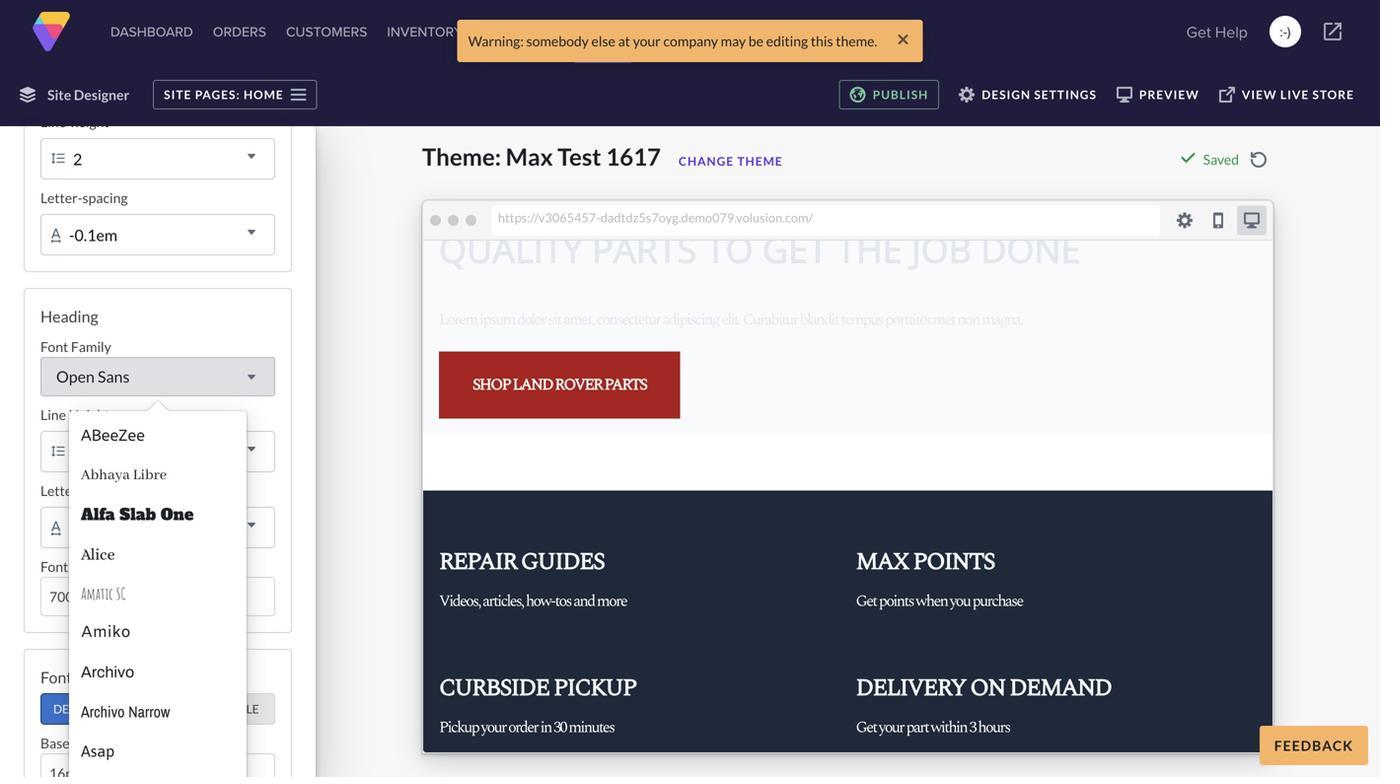 Task type: locate. For each thing, give the bounding box(es) containing it.
spacing
[[80, 483, 127, 499]]

0 vertical spatial font
[[40, 338, 68, 355]]

font left weight at left bottom
[[40, 559, 68, 575]]

2 font from the top
[[40, 559, 68, 575]]

feedback button
[[1260, 726, 1369, 766]]

preview button
[[1107, 80, 1210, 110]]

help
[[1216, 20, 1248, 43]]

warning: somebody else at your company may be editing this theme. alert
[[457, 20, 888, 62]]

letter
[[40, 483, 78, 499]]

site for site designer
[[47, 86, 71, 103]]

2 vertical spatial font
[[40, 668, 72, 687]]

design
[[982, 87, 1031, 102]]

1 vertical spatial -0.1em text field
[[40, 507, 275, 549]]

archivo inside archivo link
[[81, 664, 134, 681]]

font for font family
[[40, 338, 68, 355]]

else
[[592, 33, 616, 49]]

amiko
[[81, 623, 131, 644]]

1 -0.1em text field from the top
[[40, 214, 275, 256]]

2 -0.1em text field from the top
[[40, 507, 275, 549]]

tablet
[[138, 702, 180, 716]]

dashboard image
[[32, 12, 71, 51]]

1 vertical spatial archivo
[[81, 702, 125, 723]]

live
[[1281, 87, 1310, 102]]

sidebar element
[[0, 0, 316, 778]]

test
[[558, 143, 602, 171]]

slab
[[120, 504, 156, 526]]

designer
[[74, 86, 129, 103]]

design button
[[575, 0, 632, 63]]

alice link
[[74, 535, 242, 574]]

editing
[[766, 33, 808, 49]]

theme
[[738, 154, 783, 168]]

font for font weight
[[40, 559, 68, 575]]

-0.1em text field for letter spacing
[[40, 507, 275, 549]]

inventory button
[[383, 0, 467, 63]]

alice
[[81, 546, 115, 563]]

0 vertical spatial -0.1em text field
[[40, 214, 275, 256]]

sans
[[98, 367, 130, 386]]

:-
[[1280, 22, 1288, 41]]

font down heading
[[40, 338, 68, 355]]

feedback
[[1275, 738, 1354, 754]]

site left pages:
[[164, 87, 192, 102]]

archivo inside archivo narrow link
[[81, 702, 125, 723]]

mobile button
[[198, 694, 275, 725]]

Base text field
[[40, 754, 275, 778]]

pages:
[[195, 87, 240, 102]]

1 horizontal spatial site
[[164, 87, 192, 102]]

amatic
[[81, 584, 113, 604]]

0 vertical spatial archivo
[[81, 664, 134, 681]]

site inside site pages: home button
[[164, 87, 192, 102]]

archivo down the sizes
[[81, 702, 125, 723]]

font
[[40, 338, 68, 355], [40, 559, 68, 575], [40, 668, 72, 687]]

dashboard
[[111, 22, 193, 41]]

alfa slab one menu
[[69, 411, 247, 778]]

1 vertical spatial font
[[40, 559, 68, 575]]

get help
[[1187, 20, 1248, 43]]

may
[[721, 33, 746, 49]]

archivo
[[81, 664, 134, 681], [81, 702, 125, 723]]

1 archivo from the top
[[81, 664, 134, 681]]

1617
[[606, 143, 661, 171]]

1 font from the top
[[40, 338, 68, 355]]

base
[[40, 735, 70, 752]]

store
[[1313, 87, 1355, 102]]

design settings
[[982, 87, 1097, 102]]

customers button
[[282, 0, 371, 63]]

height
[[69, 407, 110, 423]]

customers
[[286, 22, 367, 41]]

line-
[[40, 113, 71, 130]]

:-)
[[1280, 22, 1291, 41]]

archivo link
[[74, 653, 242, 693]]

heading
[[40, 307, 98, 326]]

desktop
[[53, 702, 107, 716]]

0 horizontal spatial site
[[47, 86, 71, 103]]

get
[[1187, 20, 1211, 43]]

sizes
[[75, 668, 110, 687]]

archivo down amiko
[[81, 664, 134, 681]]

amiko link
[[74, 614, 242, 653]]

font family
[[40, 338, 111, 355]]

2 archivo from the top
[[81, 702, 125, 723]]

font left the sizes
[[40, 668, 72, 687]]

archivo for archivo
[[81, 664, 134, 681]]

company
[[664, 33, 718, 49]]

archivo for archivo narrow
[[81, 702, 125, 723]]

get help link
[[1181, 12, 1254, 51]]

publish
[[873, 87, 929, 102]]

site up line-
[[47, 86, 71, 103]]

be
[[749, 33, 764, 49]]

3 font from the top
[[40, 668, 72, 687]]

-0.1em text field
[[40, 214, 275, 256], [40, 507, 275, 549]]

theme: max test 1617
[[422, 143, 661, 171]]



Task type: describe. For each thing, give the bounding box(es) containing it.
line height
[[40, 407, 110, 423]]

marketing
[[482, 22, 559, 41]]

narrow
[[128, 702, 170, 723]]

open sans button
[[40, 357, 275, 397]]

abeezee link
[[74, 416, 242, 456]]

line
[[40, 407, 66, 423]]

reports button
[[643, 0, 711, 63]]

settings
[[1034, 87, 1097, 102]]

archivo narrow link
[[74, 693, 242, 732]]

saved
[[1204, 151, 1239, 168]]

Heading weight text field
[[40, 577, 275, 617]]

at
[[618, 33, 630, 49]]

amatic sc link
[[74, 574, 242, 614]]

this
[[811, 33, 833, 49]]

alfa
[[81, 504, 115, 526]]

)
[[1288, 22, 1291, 41]]

home
[[244, 87, 284, 102]]

view
[[1242, 87, 1277, 102]]

view live store
[[1242, 87, 1355, 102]]

line-height
[[40, 113, 109, 130]]

one
[[161, 504, 194, 526]]

abhaya
[[81, 466, 130, 485]]

https://v3065457-dadtdz5s7oyg.demo079.volusion.com/
[[498, 210, 813, 225]]

font sizes
[[40, 668, 110, 687]]

site designer
[[47, 86, 129, 103]]

volusion-logo link
[[32, 12, 71, 51]]

preview
[[1140, 87, 1200, 102]]

view live store button
[[1210, 80, 1365, 110]]

saved image
[[1181, 150, 1197, 166]]

1.15 text field
[[40, 431, 275, 473]]

max
[[506, 143, 553, 171]]

height
[[71, 113, 109, 130]]

orders button
[[209, 0, 270, 63]]

warning: somebody else at your company may be editing this theme.
[[468, 33, 878, 49]]

font weight
[[40, 559, 116, 575]]

tablet button
[[120, 694, 197, 725]]

site for site pages: home
[[164, 87, 192, 102]]

:-) link
[[1270, 16, 1302, 47]]

open sans
[[56, 367, 130, 386]]

dadtdz5s7oyg.demo079.volusion.com/
[[601, 210, 813, 225]]

2 text field
[[40, 138, 275, 180]]

orders
[[213, 22, 266, 41]]

inventory
[[387, 22, 463, 41]]

sc
[[116, 584, 126, 604]]

warning:
[[468, 33, 524, 49]]

alfa slab one link
[[74, 495, 242, 535]]

family
[[71, 338, 111, 355]]

asap
[[81, 743, 115, 761]]

amatic sc
[[81, 584, 126, 604]]

marketing button
[[478, 0, 563, 63]]

spacing
[[82, 189, 128, 206]]

somebody
[[526, 33, 589, 49]]

change theme
[[679, 154, 783, 168]]

alfa slab one
[[81, 504, 194, 526]]

design
[[579, 22, 628, 41]]

-0.1em text field for letter-spacing
[[40, 214, 275, 256]]

abhaya libre link
[[74, 456, 242, 495]]

site pages: home
[[164, 87, 284, 102]]

archivo narrow
[[81, 702, 170, 723]]

reports
[[647, 22, 707, 41]]

libre
[[133, 466, 167, 485]]

publish button
[[839, 80, 940, 110]]

abeezee
[[81, 427, 145, 445]]

letter-spacing
[[40, 189, 128, 206]]

letter spacing
[[40, 483, 127, 499]]

site pages: home button
[[153, 80, 317, 110]]

settings button
[[723, 0, 794, 63]]

https://v3065457-
[[498, 210, 601, 225]]

letter-
[[40, 189, 82, 206]]

theme:
[[422, 143, 501, 171]]

asap link
[[74, 732, 242, 772]]

settings
[[727, 22, 790, 41]]

font for font sizes
[[40, 668, 72, 687]]

change
[[679, 154, 734, 168]]

mobile
[[215, 702, 259, 716]]

design settings button
[[950, 80, 1107, 110]]

abhaya libre
[[81, 466, 167, 485]]

open
[[56, 367, 95, 386]]



Task type: vqa. For each thing, say whether or not it's contained in the screenshot.
Designer
yes



